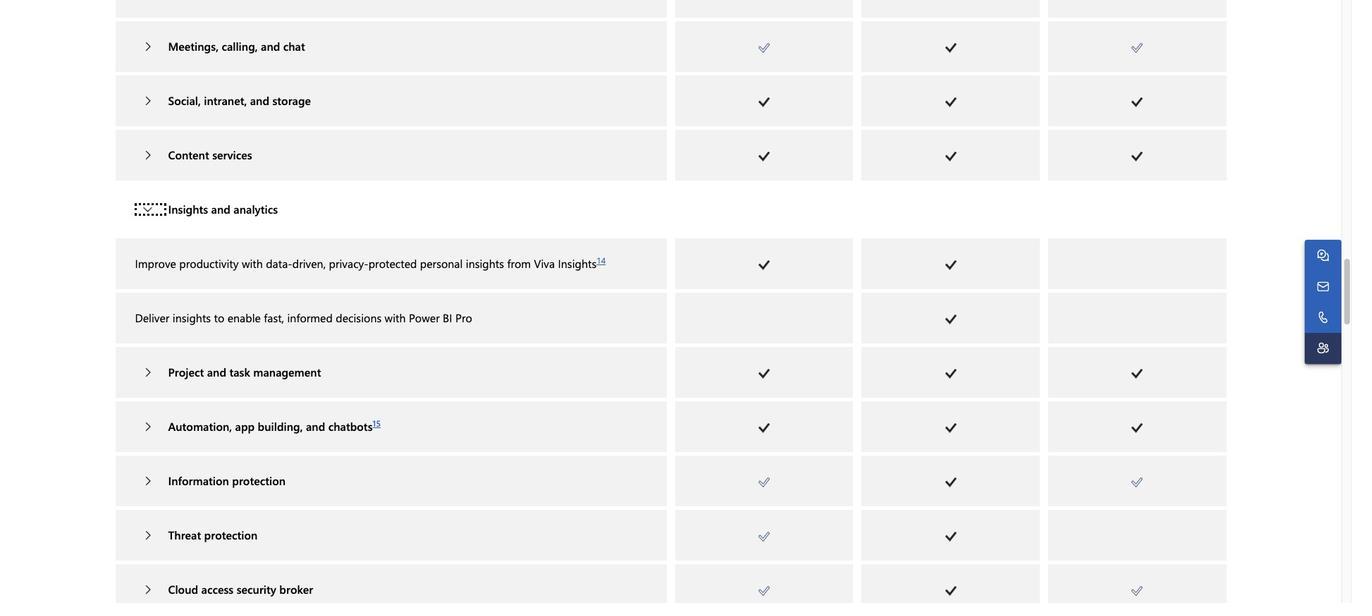 Task type: locate. For each thing, give the bounding box(es) containing it.
insights left the to
[[173, 310, 211, 325]]

1 vertical spatial protection
[[204, 527, 258, 542]]

protection right threat
[[204, 527, 258, 542]]

0 horizontal spatial with
[[242, 256, 263, 271]]

and left analytics
[[211, 202, 231, 216]]

security
[[237, 582, 276, 597]]

social,
[[168, 93, 201, 108]]

information protection
[[168, 473, 286, 488]]

insights inside improve productivity with data-driven, privacy-protected personal insights from viva insights 14
[[466, 256, 504, 271]]

analytics
[[234, 202, 278, 216]]

0 vertical spatial with
[[242, 256, 263, 271]]

1 horizontal spatial with
[[385, 310, 406, 325]]

and left task on the bottom of the page
[[207, 364, 226, 379]]

and
[[261, 39, 280, 53], [250, 93, 269, 108], [211, 202, 231, 216], [207, 364, 226, 379], [306, 419, 325, 434]]

chat
[[283, 39, 305, 53]]

bi
[[443, 310, 453, 325]]

this feature is included image
[[759, 43, 770, 53], [1132, 43, 1144, 53], [946, 43, 957, 53], [1132, 97, 1144, 107], [759, 151, 770, 161], [946, 151, 957, 161], [759, 260, 770, 270], [946, 260, 957, 270], [1132, 369, 1144, 379], [946, 423, 957, 433], [759, 532, 770, 542], [759, 586, 770, 596], [1132, 586, 1144, 596]]

fast,
[[264, 310, 284, 325]]

14
[[597, 254, 606, 266]]

0 horizontal spatial insights
[[168, 202, 208, 216]]

social, intranet, and storage
[[168, 93, 311, 108]]

insights inside improve productivity with data-driven, privacy-protected personal insights from viva insights 14
[[558, 256, 597, 271]]

1 horizontal spatial insights
[[558, 256, 597, 271]]

broker
[[280, 582, 313, 597]]

content
[[168, 147, 209, 162]]

from
[[507, 256, 531, 271]]

1 vertical spatial insights
[[558, 256, 597, 271]]

intranet,
[[204, 93, 247, 108]]

protection
[[232, 473, 286, 488], [204, 527, 258, 542]]

management
[[253, 364, 321, 379]]

insights
[[466, 256, 504, 271], [173, 310, 211, 325]]

insights right 'viva'
[[558, 256, 597, 271]]

insights down content
[[168, 202, 208, 216]]

insights left from
[[466, 256, 504, 271]]

meetings,
[[168, 39, 219, 53]]

threat protection
[[168, 527, 258, 542]]

and left storage
[[250, 93, 269, 108]]

automation, app building, and chatbots 15
[[168, 417, 381, 434]]

this feature is included image
[[759, 97, 770, 107], [946, 97, 957, 107], [1132, 151, 1144, 161], [946, 314, 957, 324], [759, 369, 770, 379], [946, 369, 957, 379], [759, 423, 770, 433], [1132, 423, 1144, 433], [759, 477, 770, 487], [1132, 477, 1144, 487], [946, 477, 957, 487], [946, 532, 957, 541], [946, 586, 957, 596]]

with inside improve productivity with data-driven, privacy-protected personal insights from viva insights 14
[[242, 256, 263, 271]]

chatbots
[[328, 419, 373, 434]]

0 horizontal spatial insights
[[173, 310, 211, 325]]

project and task management
[[168, 364, 321, 379]]

14 link
[[597, 254, 606, 266]]

protection down app
[[232, 473, 286, 488]]

with left data-
[[242, 256, 263, 271]]

insights
[[168, 202, 208, 216], [558, 256, 597, 271]]

with
[[242, 256, 263, 271], [385, 310, 406, 325]]

0 vertical spatial insights
[[466, 256, 504, 271]]

informed
[[287, 310, 333, 325]]

protection for information protection
[[232, 473, 286, 488]]

and left chatbots
[[306, 419, 325, 434]]

threat
[[168, 527, 201, 542]]

0 vertical spatial insights
[[168, 202, 208, 216]]

and left chat
[[261, 39, 280, 53]]

0 vertical spatial protection
[[232, 473, 286, 488]]

15 link
[[373, 417, 381, 429]]

with left power
[[385, 310, 406, 325]]

calling,
[[222, 39, 258, 53]]

1 horizontal spatial insights
[[466, 256, 504, 271]]



Task type: describe. For each thing, give the bounding box(es) containing it.
improve
[[135, 256, 176, 271]]

information
[[168, 473, 229, 488]]

building,
[[258, 419, 303, 434]]

to
[[214, 310, 225, 325]]

cloud access security broker
[[168, 582, 313, 597]]

cloud
[[168, 582, 198, 597]]

decisions
[[336, 310, 382, 325]]

automation,
[[168, 419, 232, 434]]

deliver
[[135, 310, 170, 325]]

driven,
[[293, 256, 326, 271]]

power
[[409, 310, 440, 325]]

services
[[212, 147, 252, 162]]

1 vertical spatial insights
[[173, 310, 211, 325]]

deliver insights to enable fast, informed decisions with power bi pro
[[135, 310, 472, 325]]

data-
[[266, 256, 293, 271]]

15
[[373, 417, 381, 429]]

project
[[168, 364, 204, 379]]

content services
[[168, 147, 252, 162]]

improve productivity with data-driven, privacy-protected personal insights from viva insights 14
[[135, 254, 606, 271]]

productivity
[[179, 256, 239, 271]]

access
[[201, 582, 234, 597]]

storage
[[273, 93, 311, 108]]

protection for threat protection
[[204, 527, 258, 542]]

enable
[[228, 310, 261, 325]]

viva
[[534, 256, 555, 271]]

insights and analytics
[[168, 202, 278, 216]]

personal
[[420, 256, 463, 271]]

privacy-
[[329, 256, 369, 271]]

app
[[235, 419, 255, 434]]

meetings, calling, and chat
[[168, 39, 305, 53]]

and inside "automation, app building, and chatbots 15"
[[306, 419, 325, 434]]

pro
[[456, 310, 472, 325]]

protected
[[369, 256, 417, 271]]

task
[[230, 364, 250, 379]]

1 vertical spatial with
[[385, 310, 406, 325]]



Task type: vqa. For each thing, say whether or not it's contained in the screenshot.
USER/MONTH inside the $12.50 $10.62 user/month
no



